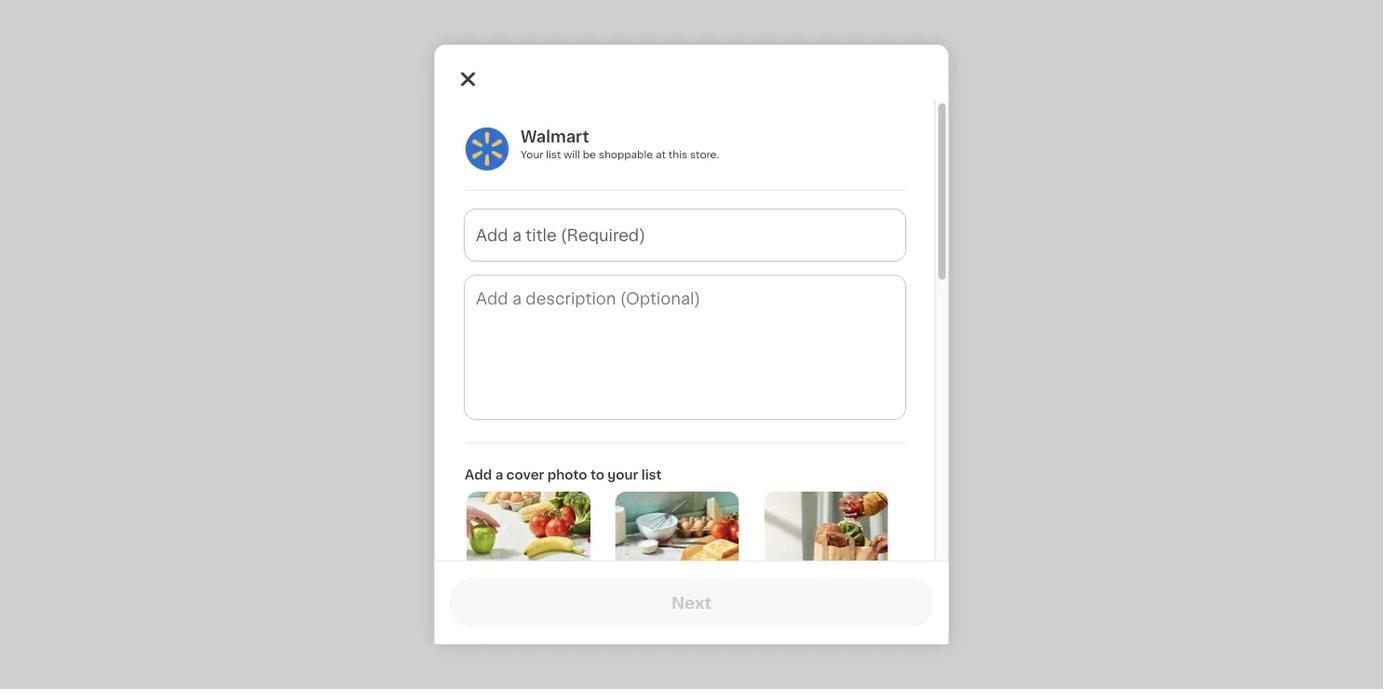 Task type: vqa. For each thing, say whether or not it's contained in the screenshot.
rightmost 10
no



Task type: describe. For each thing, give the bounding box(es) containing it.
walmart
[[520, 129, 589, 145]]

store.
[[690, 150, 719, 160]]

photo
[[547, 469, 587, 482]]

be
[[582, 150, 596, 160]]

this
[[668, 150, 687, 160]]

a tabletop of makeup, skincare, and beauty products. image
[[615, 592, 739, 682]]

walmart logo image
[[464, 127, 509, 171]]

shoppable
[[598, 150, 653, 160]]

a person holding a tomato and a grocery bag with a baguette and vegetables. image
[[764, 492, 888, 581]]

cover
[[506, 469, 544, 482]]

your
[[607, 469, 638, 482]]

add
[[464, 469, 492, 482]]

a small bottle of milk, a bowl and a whisk, a carton of 6 eggs, a bunch of tomatoes on the vine, sliced cheese, a head of lettuce, and a loaf of bread. image
[[615, 492, 739, 581]]



Task type: locate. For each thing, give the bounding box(es) containing it.
your
[[520, 150, 543, 160]]

list inside walmart your list will be shoppable at this store.
[[546, 150, 561, 160]]

walmart your list will be shoppable at this store.
[[520, 129, 719, 160]]

1 horizontal spatial list
[[641, 469, 661, 482]]

a table with people sitting around it with a bowl of potato chips, doritos, and cheetos. image
[[764, 592, 888, 682]]

at
[[655, 150, 666, 160]]

add a cover photo to your list
[[464, 469, 661, 482]]

list
[[546, 150, 561, 160], [641, 469, 661, 482]]

list_add_items dialog
[[435, 45, 949, 689]]

0 horizontal spatial list
[[546, 150, 561, 160]]

list right your
[[641, 469, 661, 482]]

1 vertical spatial list
[[641, 469, 661, 482]]

Add a title (Required) text field
[[464, 210, 905, 261]]

none text field inside list_add_items dialog
[[464, 276, 905, 419]]

will
[[563, 150, 580, 160]]

a person touching an apple, a banana, a bunch of tomatoes, and an assortment of other vegetables on a counter. image
[[466, 492, 590, 581]]

None text field
[[464, 276, 905, 419]]

a keyboard, mouse, notebook, cup of pencils, wire cable. image
[[466, 592, 590, 682]]

list down walmart
[[546, 150, 561, 160]]

to
[[590, 469, 604, 482]]

0 vertical spatial list
[[546, 150, 561, 160]]

a
[[495, 469, 503, 482]]



